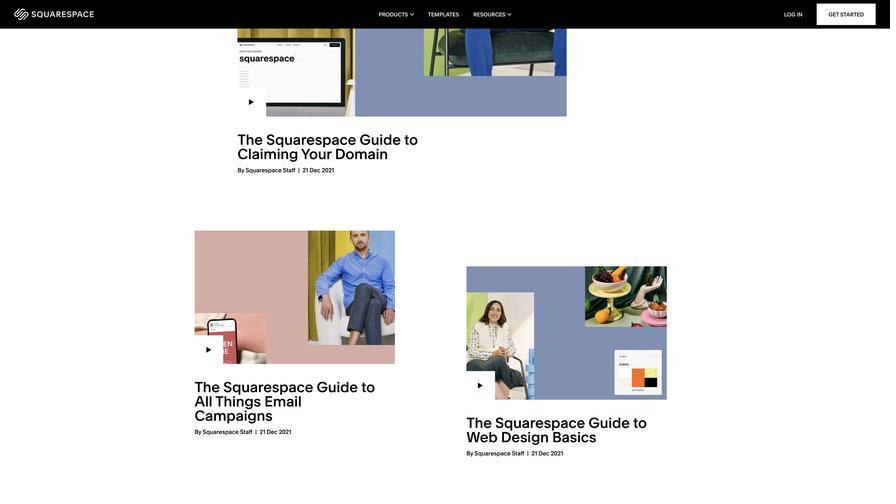 Task type: locate. For each thing, give the bounding box(es) containing it.
squarespace logo link
[[14, 9, 187, 20]]

1 vertical spatial guide
[[317, 379, 358, 397]]

21 for your
[[303, 167, 308, 174]]

21 down your
[[303, 167, 308, 174]]

0 vertical spatial 21 dec 2021
[[303, 167, 334, 174]]

2 vertical spatial 21 dec 2021
[[532, 451, 564, 458]]

1 horizontal spatial by
[[238, 167, 245, 174]]

guide
[[360, 131, 401, 149], [317, 379, 358, 397], [589, 415, 630, 432]]

dec
[[310, 167, 321, 174], [267, 429, 278, 436], [539, 451, 550, 458]]

21 dec 2021 down "email"
[[260, 429, 291, 436]]

21 dec 2021 for things
[[260, 429, 291, 436]]

by
[[238, 167, 245, 174], [195, 429, 202, 436], [467, 451, 474, 458]]

2 horizontal spatial staff
[[512, 451, 525, 458]]

guide for basics
[[589, 415, 630, 432]]

21
[[303, 167, 308, 174], [260, 429, 266, 436], [532, 451, 538, 458]]

by squarespace staff down campaigns at bottom
[[195, 429, 253, 436]]

templates link
[[428, 0, 459, 29]]

2021 for email
[[279, 429, 291, 436]]

get started link
[[818, 4, 877, 25]]

resources button
[[474, 0, 512, 29]]

0 vertical spatial by
[[238, 167, 245, 174]]

2021 down the squarespace guide to all things email campaigns
[[279, 429, 291, 436]]

resources
[[474, 11, 506, 18]]

log             in
[[785, 11, 803, 18]]

2 horizontal spatial dec
[[539, 451, 550, 458]]

the
[[238, 131, 263, 149], [195, 379, 220, 397], [467, 415, 492, 432]]

by squarespace staff for web
[[467, 451, 525, 458]]

staff for your
[[283, 167, 296, 174]]

1 horizontal spatial staff
[[283, 167, 296, 174]]

by down all
[[195, 429, 202, 436]]

0 vertical spatial 2021
[[322, 167, 334, 174]]

2 vertical spatial 21
[[532, 451, 538, 458]]

2 vertical spatial dec
[[539, 451, 550, 458]]

0 vertical spatial guide
[[360, 131, 401, 149]]

dec down design
[[539, 451, 550, 458]]

1 vertical spatial staff
[[240, 429, 253, 436]]

the inside the squarespace guide to all things email campaigns
[[195, 379, 220, 397]]

0 horizontal spatial staff
[[240, 429, 253, 436]]

2021 for basics
[[551, 451, 564, 458]]

by for the squarespace guide to web design basics
[[467, 451, 474, 458]]

0 horizontal spatial dec
[[267, 429, 278, 436]]

2 vertical spatial guide
[[589, 415, 630, 432]]

2 horizontal spatial 21
[[532, 451, 538, 458]]

1 vertical spatial to
[[362, 379, 375, 397]]

1 horizontal spatial 21 dec 2021
[[303, 167, 334, 174]]

get
[[829, 11, 840, 18]]

2 vertical spatial to
[[634, 415, 648, 432]]

all
[[195, 393, 213, 411]]

staff
[[283, 167, 296, 174], [240, 429, 253, 436], [512, 451, 525, 458]]

guide inside the squarespace guide to claiming your domain
[[360, 131, 401, 149]]

2 horizontal spatial 21 dec 2021
[[532, 451, 564, 458]]

templates
[[428, 11, 459, 18]]

to inside the squarespace guide to web design basics
[[634, 415, 648, 432]]

by squarespace staff
[[238, 167, 296, 174], [195, 429, 253, 436], [467, 451, 525, 458]]

2 horizontal spatial guide
[[589, 415, 630, 432]]

1 horizontal spatial the
[[238, 131, 263, 149]]

2021 down your
[[322, 167, 334, 174]]

0 horizontal spatial 21 dec 2021
[[260, 429, 291, 436]]

2021 down the squarespace guide to web design basics
[[551, 451, 564, 458]]

dec down your
[[310, 167, 321, 174]]

1 vertical spatial 2021
[[279, 429, 291, 436]]

dec for your
[[310, 167, 321, 174]]

claiming
[[238, 145, 299, 163]]

staff down campaigns at bottom
[[240, 429, 253, 436]]

21 dec 2021 down the squarespace guide to web design basics
[[532, 451, 564, 458]]

products
[[379, 11, 408, 18]]

0 vertical spatial dec
[[310, 167, 321, 174]]

web
[[467, 429, 498, 447]]

guide inside the squarespace guide to web design basics
[[589, 415, 630, 432]]

log             in link
[[785, 11, 803, 18]]

21 dec 2021
[[303, 167, 334, 174], [260, 429, 291, 436], [532, 451, 564, 458]]

squarespace
[[267, 131, 357, 149], [246, 167, 282, 174], [224, 379, 314, 397], [496, 415, 586, 432], [203, 429, 239, 436], [475, 451, 511, 458]]

2 horizontal spatial the
[[467, 415, 492, 432]]

1 vertical spatial dec
[[267, 429, 278, 436]]

0 vertical spatial 21
[[303, 167, 308, 174]]

21 down design
[[532, 451, 538, 458]]

0 horizontal spatial 2021
[[279, 429, 291, 436]]

by down web
[[467, 451, 474, 458]]

to
[[405, 131, 418, 149], [362, 379, 375, 397], [634, 415, 648, 432]]

squarespace logo image
[[14, 9, 94, 20]]

to inside the squarespace guide to all things email campaigns
[[362, 379, 375, 397]]

2 vertical spatial by squarespace staff
[[467, 451, 525, 458]]

by squarespace staff down web
[[467, 451, 525, 458]]

0 horizontal spatial the
[[195, 379, 220, 397]]

the squarespace guide to claiming your domain
[[238, 131, 418, 163]]

staff down design
[[512, 451, 525, 458]]

dec down "email"
[[267, 429, 278, 436]]

1 vertical spatial the
[[195, 379, 220, 397]]

guide inside the squarespace guide to all things email campaigns
[[317, 379, 358, 397]]

1 vertical spatial 21 dec 2021
[[260, 429, 291, 436]]

21 down campaigns at bottom
[[260, 429, 266, 436]]

1 horizontal spatial 21
[[303, 167, 308, 174]]

0 vertical spatial staff
[[283, 167, 296, 174]]

0 vertical spatial by squarespace staff
[[238, 167, 296, 174]]

0 vertical spatial the
[[238, 131, 263, 149]]

2 horizontal spatial 2021
[[551, 451, 564, 458]]

by down claiming
[[238, 167, 245, 174]]

design
[[501, 429, 549, 447]]

the inside the squarespace guide to claiming your domain
[[238, 131, 263, 149]]

the inside the squarespace guide to web design basics
[[467, 415, 492, 432]]

0 horizontal spatial 21
[[260, 429, 266, 436]]

2 horizontal spatial by
[[467, 451, 474, 458]]

2 vertical spatial staff
[[512, 451, 525, 458]]

2 horizontal spatial to
[[634, 415, 648, 432]]

1 horizontal spatial dec
[[310, 167, 321, 174]]

1 horizontal spatial to
[[405, 131, 418, 149]]

staff down claiming
[[283, 167, 296, 174]]

0 horizontal spatial by
[[195, 429, 202, 436]]

2 vertical spatial by
[[467, 451, 474, 458]]

to for the squarespace guide to claiming your domain
[[405, 131, 418, 149]]

0 horizontal spatial to
[[362, 379, 375, 397]]

by squarespace staff down claiming
[[238, 167, 296, 174]]

1 horizontal spatial guide
[[360, 131, 401, 149]]

1 vertical spatial 21
[[260, 429, 266, 436]]

2021
[[322, 167, 334, 174], [279, 429, 291, 436], [551, 451, 564, 458]]

to inside the squarespace guide to claiming your domain
[[405, 131, 418, 149]]

0 vertical spatial to
[[405, 131, 418, 149]]

the for web
[[467, 415, 492, 432]]

1 horizontal spatial 2021
[[322, 167, 334, 174]]

21 dec 2021 down your
[[303, 167, 334, 174]]

21 for design
[[532, 451, 538, 458]]

in
[[798, 11, 803, 18]]

1 vertical spatial by
[[195, 429, 202, 436]]

0 horizontal spatial guide
[[317, 379, 358, 397]]

2 vertical spatial 2021
[[551, 451, 564, 458]]

2 vertical spatial the
[[467, 415, 492, 432]]

1 vertical spatial by squarespace staff
[[195, 429, 253, 436]]



Task type: describe. For each thing, give the bounding box(es) containing it.
the for claiming
[[238, 131, 263, 149]]

started
[[841, 11, 865, 18]]

your
[[301, 145, 332, 163]]

domain
[[335, 145, 388, 163]]

squarespace inside the squarespace guide to all things email campaigns
[[224, 379, 314, 397]]

campaigns
[[195, 408, 273, 425]]

by for the squarespace guide to all things email campaigns
[[195, 429, 202, 436]]

guide for email
[[317, 379, 358, 397]]

by squarespace staff for claiming
[[238, 167, 296, 174]]

squarespace inside the squarespace guide to web design basics
[[496, 415, 586, 432]]

dec for things
[[267, 429, 278, 436]]

get started
[[829, 11, 865, 18]]

the for all
[[195, 379, 220, 397]]

by for the squarespace guide to claiming your domain
[[238, 167, 245, 174]]

to for the squarespace guide to web design basics
[[634, 415, 648, 432]]

21 dec 2021 for design
[[532, 451, 564, 458]]

staff for things
[[240, 429, 253, 436]]

products button
[[379, 0, 414, 29]]

the squarespace guide to web design basics
[[467, 415, 648, 447]]

21 for things
[[260, 429, 266, 436]]

basics
[[553, 429, 597, 447]]

21 dec 2021 for your
[[303, 167, 334, 174]]

guide for domain
[[360, 131, 401, 149]]

by squarespace staff for all
[[195, 429, 253, 436]]

log
[[785, 11, 796, 18]]

things
[[216, 393, 261, 411]]

dec for design
[[539, 451, 550, 458]]

email
[[265, 393, 302, 411]]

staff for design
[[512, 451, 525, 458]]

to for the squarespace guide to all things email campaigns
[[362, 379, 375, 397]]

2021 for domain
[[322, 167, 334, 174]]

squarespace inside the squarespace guide to claiming your domain
[[267, 131, 357, 149]]

the squarespace guide to all things email campaigns
[[195, 379, 375, 425]]



Task type: vqa. For each thing, say whether or not it's contained in the screenshot.
the bottom "your"
no



